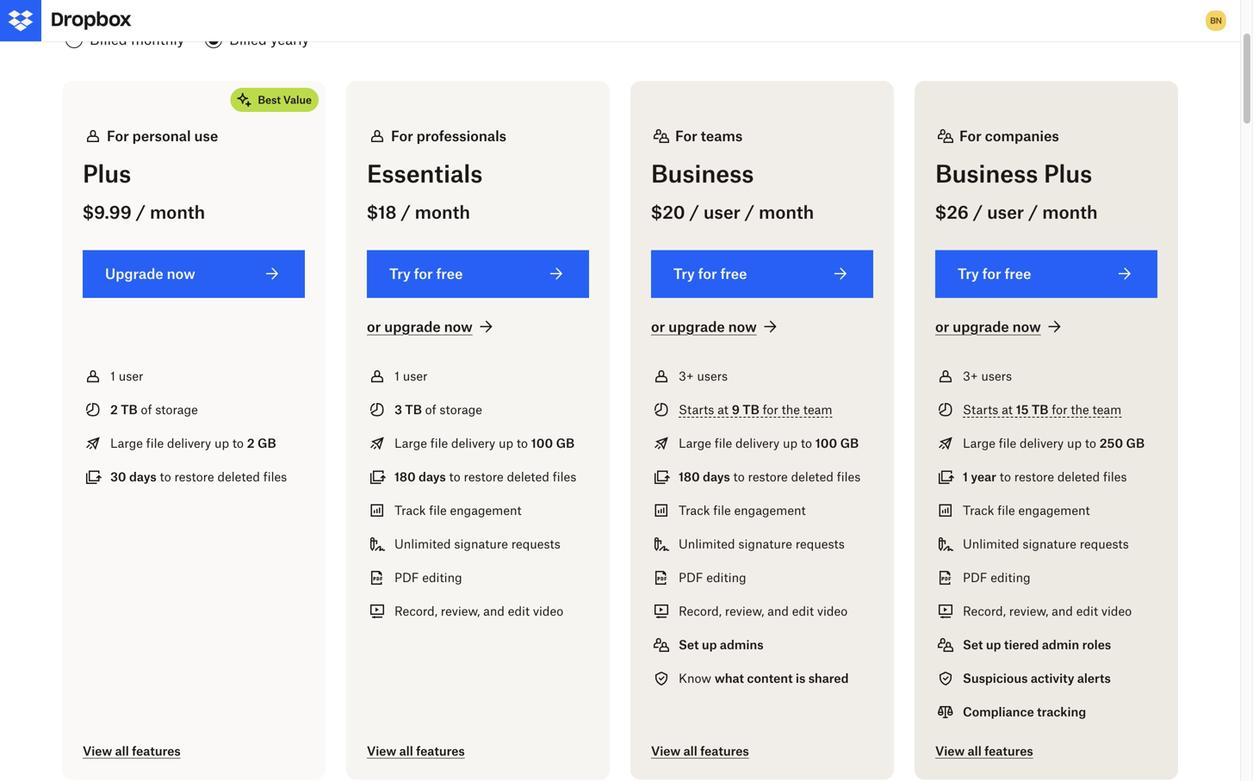 Task type: locate. For each thing, give the bounding box(es) containing it.
record,
[[394, 604, 437, 618], [679, 604, 722, 618], [963, 604, 1006, 618]]

large up year in the right of the page
[[963, 436, 996, 450]]

3 features from the left
[[700, 743, 749, 758]]

1 horizontal spatial 2
[[247, 436, 255, 450]]

the for business
[[782, 402, 800, 417]]

the
[[782, 402, 800, 417], [1071, 402, 1089, 417]]

monthly
[[131, 31, 184, 48]]

1 left year in the right of the page
[[963, 469, 968, 484]]

record, for business
[[679, 604, 722, 618]]

0 horizontal spatial requests
[[511, 536, 560, 551]]

2 plus from the left
[[1044, 159, 1092, 188]]

or for business
[[651, 318, 665, 335]]

or upgrade now for business plus
[[935, 318, 1041, 335]]

0 horizontal spatial or upgrade now
[[367, 318, 473, 335]]

2 view from the left
[[367, 743, 396, 758]]

3 try for free from the left
[[958, 265, 1031, 282]]

at left the 15
[[1002, 402, 1013, 417]]

0 horizontal spatial upgrade
[[384, 318, 441, 335]]

editing
[[422, 570, 462, 585], [706, 570, 746, 585], [991, 570, 1031, 585]]

large down 3 on the left bottom of the page
[[394, 436, 427, 450]]

3 or upgrade now from the left
[[935, 318, 1041, 335]]

features for business plus
[[985, 743, 1033, 758]]

1 free from the left
[[436, 265, 463, 282]]

or for essentials
[[367, 318, 381, 335]]

1 review, from the left
[[441, 604, 480, 618]]

0 horizontal spatial record,
[[394, 604, 437, 618]]

1 horizontal spatial try
[[673, 265, 695, 282]]

now up the 15
[[1012, 318, 1041, 335]]

1 horizontal spatial unlimited signature requests
[[679, 536, 845, 551]]

upgrade for business plus
[[953, 318, 1009, 335]]

large for business
[[679, 436, 711, 450]]

track file engagement
[[394, 503, 522, 517], [679, 503, 806, 517], [963, 503, 1090, 517]]

1 unlimited signature requests from the left
[[394, 536, 560, 551]]

1 horizontal spatial 100
[[815, 436, 837, 450]]

try for free link for business plus
[[935, 250, 1158, 298]]

1 horizontal spatial plus
[[1044, 159, 1092, 188]]

3 and from the left
[[1052, 604, 1073, 618]]

starts
[[679, 402, 714, 417], [963, 402, 998, 417]]

companies
[[985, 128, 1059, 144]]

0 horizontal spatial or upgrade now link
[[367, 316, 497, 337]]

1 horizontal spatial or
[[651, 318, 665, 335]]

2 horizontal spatial try
[[958, 265, 979, 282]]

large file delivery up to 100 gb
[[394, 436, 575, 450], [679, 436, 859, 450]]

try for free link for business
[[651, 250, 873, 298]]

0 horizontal spatial video
[[533, 604, 563, 618]]

users up starts at 9 tb for the team at the bottom of the page
[[697, 368, 728, 383]]

0 horizontal spatial 180 days to restore deleted files
[[394, 469, 576, 484]]

for for plus
[[107, 128, 129, 144]]

1 horizontal spatial unlimited
[[679, 536, 735, 551]]

free for business
[[720, 265, 747, 282]]

large file delivery up to 100 gb for essentials
[[394, 436, 575, 450]]

2 set from the left
[[963, 637, 983, 652]]

for for essentials
[[391, 128, 413, 144]]

for up essentials
[[391, 128, 413, 144]]

2 signature from the left
[[738, 536, 792, 551]]

3 unlimited signature requests from the left
[[963, 536, 1129, 551]]

signature for business plus
[[1023, 536, 1076, 551]]

to
[[232, 436, 244, 450], [517, 436, 528, 450], [801, 436, 812, 450], [1085, 436, 1096, 450], [160, 469, 171, 484], [449, 469, 460, 484], [733, 469, 745, 484], [1000, 469, 1011, 484]]

1 horizontal spatial or upgrade now
[[651, 318, 757, 335]]

/
[[136, 202, 146, 223], [401, 202, 411, 223], [689, 202, 699, 223], [745, 202, 755, 223], [973, 202, 983, 223], [1028, 202, 1038, 223]]

view all features link for essentials
[[367, 743, 465, 758]]

2 horizontal spatial signature
[[1023, 536, 1076, 551]]

1 user up 3 on the left bottom of the page
[[394, 368, 428, 383]]

restore for business plus
[[1014, 469, 1054, 484]]

2 horizontal spatial and
[[1052, 604, 1073, 618]]

1 user up the "2 tb of storage"
[[110, 368, 143, 383]]

restore for essentials
[[464, 469, 504, 484]]

3 deleted from the left
[[791, 469, 834, 484]]

team for business plus
[[1092, 402, 1122, 417]]

try down $18
[[389, 265, 411, 282]]

2 horizontal spatial upgrade
[[953, 318, 1009, 335]]

month
[[150, 202, 205, 223], [415, 202, 470, 223], [759, 202, 814, 223], [1042, 202, 1098, 223]]

now up 3 tb of storage
[[444, 318, 473, 335]]

2 up 30 days to restore deleted files
[[247, 436, 255, 450]]

1 3+ users from the left
[[679, 368, 728, 383]]

0 horizontal spatial 100
[[531, 436, 553, 450]]

view all features link
[[83, 743, 181, 758], [367, 743, 465, 758], [651, 743, 749, 758], [935, 743, 1033, 758]]

100
[[531, 436, 553, 450], [815, 436, 837, 450]]

team right 9
[[803, 402, 832, 417]]

days down 3 tb of storage
[[419, 469, 446, 484]]

large up the 30
[[110, 436, 143, 450]]

unlimited signature requests for business plus
[[963, 536, 1129, 551]]

now
[[167, 265, 195, 282], [444, 318, 473, 335], [728, 318, 757, 335], [1012, 318, 1041, 335]]

3 try from the left
[[958, 265, 979, 282]]

0 horizontal spatial starts
[[679, 402, 714, 417]]

try for free link down $18 / month
[[367, 250, 589, 298]]

team up 250
[[1092, 402, 1122, 417]]

2
[[110, 402, 118, 417], [247, 436, 255, 450]]

2 horizontal spatial engagement
[[1018, 503, 1090, 517]]

business down for companies
[[935, 159, 1038, 188]]

free down $20 / user / month
[[720, 265, 747, 282]]

None radio
[[62, 26, 188, 54], [202, 26, 313, 54], [62, 26, 188, 54], [202, 26, 313, 54]]

1 horizontal spatial team
[[1092, 402, 1122, 417]]

users for business plus
[[981, 368, 1012, 383]]

try for free down $18 / month
[[389, 265, 463, 282]]

1 for from the left
[[107, 128, 129, 144]]

1 horizontal spatial storage
[[440, 402, 482, 417]]

1 horizontal spatial editing
[[706, 570, 746, 585]]

for
[[414, 265, 433, 282], [698, 265, 717, 282], [982, 265, 1001, 282], [763, 402, 778, 417], [1052, 402, 1068, 417]]

the right 9
[[782, 402, 800, 417]]

now up 9
[[728, 318, 757, 335]]

2 files from the left
[[553, 469, 576, 484]]

editing for essentials
[[422, 570, 462, 585]]

3 tb from the left
[[743, 402, 759, 417]]

2 pdf editing from the left
[[679, 570, 746, 585]]

storage right 3 on the left bottom of the page
[[440, 402, 482, 417]]

days
[[129, 469, 156, 484], [419, 469, 446, 484], [703, 469, 730, 484]]

2 days from the left
[[419, 469, 446, 484]]

1 record, from the left
[[394, 604, 437, 618]]

2 storage from the left
[[440, 402, 482, 417]]

3+ up starts at 9 tb for the team at the bottom of the page
[[679, 368, 694, 383]]

3 or from the left
[[935, 318, 949, 335]]

1 up the "2 tb of storage"
[[110, 368, 115, 383]]

large file delivery up to 100 gb down 3 tb of storage
[[394, 436, 575, 450]]

1 engagement from the left
[[450, 503, 522, 517]]

track for business
[[679, 503, 710, 517]]

the for business plus
[[1071, 402, 1089, 417]]

try for essentials
[[389, 265, 411, 282]]

restore down starts at 9 tb for the team at the bottom of the page
[[748, 469, 788, 484]]

suspicious
[[963, 671, 1028, 685]]

3 / from the left
[[689, 202, 699, 223]]

plus down companies
[[1044, 159, 1092, 188]]

0 horizontal spatial free
[[436, 265, 463, 282]]

tracking
[[1037, 704, 1086, 719]]

1 business from the left
[[651, 159, 754, 188]]

deleted for essentials
[[507, 469, 549, 484]]

billed left yearly
[[229, 31, 267, 48]]

upgrade
[[384, 318, 441, 335], [668, 318, 725, 335], [953, 318, 1009, 335]]

2 try for free from the left
[[673, 265, 747, 282]]

1 team from the left
[[803, 402, 832, 417]]

2 / from the left
[[401, 202, 411, 223]]

0 horizontal spatial set
[[679, 637, 699, 652]]

0 horizontal spatial pdf editing
[[394, 570, 462, 585]]

2 upgrade from the left
[[668, 318, 725, 335]]

video for essentials
[[533, 604, 563, 618]]

now for business
[[728, 318, 757, 335]]

large file delivery up to 100 gb down starts at 9 tb for the team at the bottom of the page
[[679, 436, 859, 450]]

or upgrade now link
[[367, 316, 497, 337], [651, 316, 781, 337], [935, 316, 1065, 337]]

users for business
[[697, 368, 728, 383]]

1 horizontal spatial track
[[679, 503, 710, 517]]

2 horizontal spatial free
[[1005, 265, 1031, 282]]

year
[[971, 469, 996, 484]]

1 of from the left
[[141, 402, 152, 417]]

try for free down $26 / user / month
[[958, 265, 1031, 282]]

for left teams
[[675, 128, 697, 144]]

4 large from the left
[[963, 436, 996, 450]]

pdf editing
[[394, 570, 462, 585], [679, 570, 746, 585], [963, 570, 1031, 585]]

3 days from the left
[[703, 469, 730, 484]]

up
[[214, 436, 229, 450], [499, 436, 513, 450], [783, 436, 798, 450], [1067, 436, 1082, 450], [702, 637, 717, 652], [986, 637, 1001, 652]]

delivery down 3 tb of storage
[[451, 436, 495, 450]]

3+ for business plus
[[963, 368, 978, 383]]

1 user
[[110, 368, 143, 383], [394, 368, 428, 383]]

1 storage from the left
[[155, 402, 198, 417]]

pdf editing for business plus
[[963, 570, 1031, 585]]

billed
[[90, 31, 127, 48], [229, 31, 267, 48]]

for left personal in the top of the page
[[107, 128, 129, 144]]

2 horizontal spatial review,
[[1009, 604, 1048, 618]]

delivery down starts at 15 tb for the team
[[1020, 436, 1064, 450]]

2 view all features link from the left
[[367, 743, 465, 758]]

try for free link
[[367, 250, 589, 298], [651, 250, 873, 298], [935, 250, 1158, 298]]

0 horizontal spatial the
[[782, 402, 800, 417]]

1 try for free link from the left
[[367, 250, 589, 298]]

1 horizontal spatial engagement
[[734, 503, 806, 517]]

at
[[717, 402, 729, 417], [1002, 402, 1013, 417]]

$18
[[367, 202, 397, 223]]

files
[[263, 469, 287, 484], [553, 469, 576, 484], [837, 469, 861, 484], [1103, 469, 1127, 484]]

shared
[[808, 671, 849, 685]]

value
[[283, 94, 312, 107]]

0 horizontal spatial billed
[[90, 31, 127, 48]]

2 track file engagement from the left
[[679, 503, 806, 517]]

requests for business
[[796, 536, 845, 551]]

large down starts at 9 tb for the team at the bottom of the page
[[679, 436, 711, 450]]

for down $26 / user / month
[[982, 265, 1001, 282]]

3 requests from the left
[[1080, 536, 1129, 551]]

1 horizontal spatial of
[[425, 402, 436, 417]]

set up admins
[[679, 637, 764, 652]]

user down "business plus"
[[987, 202, 1024, 223]]

2 and from the left
[[767, 604, 789, 618]]

1 horizontal spatial free
[[720, 265, 747, 282]]

business down for teams
[[651, 159, 754, 188]]

for for essentials
[[414, 265, 433, 282]]

0 horizontal spatial try for free link
[[367, 250, 589, 298]]

2 horizontal spatial days
[[703, 469, 730, 484]]

restore down 3 tb of storage
[[464, 469, 504, 484]]

2 users from the left
[[981, 368, 1012, 383]]

0 horizontal spatial record, review, and edit video
[[394, 604, 563, 618]]

1 horizontal spatial 1
[[394, 368, 400, 383]]

or
[[367, 318, 381, 335], [651, 318, 665, 335], [935, 318, 949, 335]]

unlimited for business plus
[[963, 536, 1019, 551]]

or upgrade now link up 3 tb of storage
[[367, 316, 497, 337]]

2 billed from the left
[[229, 31, 267, 48]]

storage up large file delivery up to 2 gb
[[155, 402, 198, 417]]

0 horizontal spatial editing
[[422, 570, 462, 585]]

tb right 3 on the left bottom of the page
[[405, 402, 422, 417]]

the up large file delivery up to 250 gb at bottom
[[1071, 402, 1089, 417]]

and
[[483, 604, 505, 618], [767, 604, 789, 618], [1052, 604, 1073, 618]]

2 edit from the left
[[792, 604, 814, 618]]

4 delivery from the left
[[1020, 436, 1064, 450]]

deleted for business plus
[[1057, 469, 1100, 484]]

restore for business
[[748, 469, 788, 484]]

3 all from the left
[[684, 743, 697, 758]]

plus
[[83, 159, 131, 188], [1044, 159, 1092, 188]]

file
[[146, 436, 164, 450], [430, 436, 448, 450], [715, 436, 732, 450], [999, 436, 1016, 450], [429, 503, 447, 517], [713, 503, 731, 517], [998, 503, 1015, 517]]

1 horizontal spatial review,
[[725, 604, 764, 618]]

3 view from the left
[[651, 743, 681, 758]]

2 horizontal spatial edit
[[1076, 604, 1098, 618]]

tb right 9
[[743, 402, 759, 417]]

180 for business
[[679, 469, 700, 484]]

requests
[[511, 536, 560, 551], [796, 536, 845, 551], [1080, 536, 1129, 551]]

3+ users up starts at 15 tb for the team
[[963, 368, 1012, 383]]

set for business plus
[[963, 637, 983, 652]]

1 horizontal spatial track file engagement
[[679, 503, 806, 517]]

0 horizontal spatial large file delivery up to 100 gb
[[394, 436, 575, 450]]

2 horizontal spatial or
[[935, 318, 949, 335]]

review, for business plus
[[1009, 604, 1048, 618]]

starts left the 15
[[963, 402, 998, 417]]

track
[[394, 503, 426, 517], [679, 503, 710, 517], [963, 503, 994, 517]]

3 view all features from the left
[[651, 743, 749, 758]]

for for business plus
[[982, 265, 1001, 282]]

2 try from the left
[[673, 265, 695, 282]]

or upgrade now for business
[[651, 318, 757, 335]]

2 free from the left
[[720, 265, 747, 282]]

3 view all features link from the left
[[651, 743, 749, 758]]

starts left 9
[[679, 402, 714, 417]]

days for business
[[703, 469, 730, 484]]

delivery up 30 days to restore deleted files
[[167, 436, 211, 450]]

1 horizontal spatial business
[[935, 159, 1038, 188]]

1 horizontal spatial days
[[419, 469, 446, 484]]

3 delivery from the left
[[736, 436, 780, 450]]

days down starts at 9 tb for the team at the bottom of the page
[[703, 469, 730, 484]]

1 horizontal spatial starts
[[963, 402, 998, 417]]

1 horizontal spatial video
[[817, 604, 848, 618]]

0 horizontal spatial 3+ users
[[679, 368, 728, 383]]

2 horizontal spatial pdf
[[963, 570, 987, 585]]

1 edit from the left
[[508, 604, 530, 618]]

or upgrade now link up 9
[[651, 316, 781, 337]]

3 record, review, and edit video from the left
[[963, 604, 1132, 618]]

0 horizontal spatial try for free
[[389, 265, 463, 282]]

tb
[[121, 402, 138, 417], [405, 402, 422, 417], [743, 402, 759, 417], [1032, 402, 1049, 417]]

admins
[[720, 637, 764, 652]]

3 video from the left
[[1101, 604, 1132, 618]]

2 horizontal spatial editing
[[991, 570, 1031, 585]]

2 horizontal spatial try for free
[[958, 265, 1031, 282]]

3+ for business
[[679, 368, 694, 383]]

0 horizontal spatial unlimited
[[394, 536, 451, 551]]

free
[[436, 265, 463, 282], [720, 265, 747, 282], [1005, 265, 1031, 282]]

0 horizontal spatial signature
[[454, 536, 508, 551]]

2 editing from the left
[[706, 570, 746, 585]]

1 user for 3
[[394, 368, 428, 383]]

record, for business plus
[[963, 604, 1006, 618]]

1 horizontal spatial record, review, and edit video
[[679, 604, 848, 618]]

2 video from the left
[[817, 604, 848, 618]]

0 horizontal spatial 3+
[[679, 368, 694, 383]]

2 restore from the left
[[464, 469, 504, 484]]

or upgrade now
[[367, 318, 473, 335], [651, 318, 757, 335], [935, 318, 1041, 335]]

pdf for business
[[679, 570, 703, 585]]

0 horizontal spatial edit
[[508, 604, 530, 618]]

1 up 3 on the left bottom of the page
[[394, 368, 400, 383]]

2 unlimited signature requests from the left
[[679, 536, 845, 551]]

0 horizontal spatial unlimited signature requests
[[394, 536, 560, 551]]

2 horizontal spatial or upgrade now
[[935, 318, 1041, 335]]

or upgrade now link for essentials
[[367, 316, 497, 337]]

1 horizontal spatial billed
[[229, 31, 267, 48]]

delivery for business
[[736, 436, 780, 450]]

4 deleted from the left
[[1057, 469, 1100, 484]]

of up large file delivery up to 2 gb
[[141, 402, 152, 417]]

deleted for business
[[791, 469, 834, 484]]

view all features for essentials
[[367, 743, 465, 758]]

try for free for business
[[673, 265, 747, 282]]

1 large file delivery up to 100 gb from the left
[[394, 436, 575, 450]]

users
[[697, 368, 728, 383], [981, 368, 1012, 383]]

1 the from the left
[[782, 402, 800, 417]]

use
[[194, 128, 218, 144]]

upgrade
[[105, 265, 163, 282]]

record, review, and edit video for business
[[679, 604, 848, 618]]

try down the $20
[[673, 265, 695, 282]]

video
[[533, 604, 563, 618], [817, 604, 848, 618], [1101, 604, 1132, 618]]

2 review, from the left
[[725, 604, 764, 618]]

and for business
[[767, 604, 789, 618]]

1 track from the left
[[394, 503, 426, 517]]

2 horizontal spatial requests
[[1080, 536, 1129, 551]]

0 horizontal spatial pdf
[[394, 570, 419, 585]]

content
[[747, 671, 793, 685]]

team
[[803, 402, 832, 417], [1092, 402, 1122, 417]]

180 days to restore deleted files down starts at 9 tb for the team at the bottom of the page
[[679, 469, 861, 484]]

pdf for business plus
[[963, 570, 987, 585]]

3 restore from the left
[[748, 469, 788, 484]]

2 horizontal spatial record,
[[963, 604, 1006, 618]]

compliance tracking
[[963, 704, 1086, 719]]

1 all from the left
[[115, 743, 129, 758]]

1 horizontal spatial and
[[767, 604, 789, 618]]

restore
[[174, 469, 214, 484], [464, 469, 504, 484], [748, 469, 788, 484], [1014, 469, 1054, 484]]

billed for billed yearly
[[229, 31, 267, 48]]

0 horizontal spatial review,
[[441, 604, 480, 618]]

days right the 30
[[129, 469, 156, 484]]

edit for business
[[792, 604, 814, 618]]

1 horizontal spatial 1 user
[[394, 368, 428, 383]]

0 horizontal spatial or
[[367, 318, 381, 335]]

features
[[132, 743, 181, 758], [416, 743, 465, 758], [700, 743, 749, 758], [985, 743, 1033, 758]]

bn button
[[1202, 7, 1230, 34]]

180 days to restore deleted files down 3 tb of storage
[[394, 469, 576, 484]]

$9.99 / month
[[83, 202, 205, 223]]

1 180 days to restore deleted files from the left
[[394, 469, 576, 484]]

free down $18 / month
[[436, 265, 463, 282]]

1 100 from the left
[[531, 436, 553, 450]]

2 100 from the left
[[815, 436, 837, 450]]

2 for from the left
[[391, 128, 413, 144]]

set up the know
[[679, 637, 699, 652]]

$20
[[651, 202, 685, 223]]

for down $20 / user / month
[[698, 265, 717, 282]]

edit for essentials
[[508, 604, 530, 618]]

180 days to restore deleted files for business
[[679, 469, 861, 484]]

2 engagement from the left
[[734, 503, 806, 517]]

users up starts at 15 tb for the team
[[981, 368, 1012, 383]]

1 billed from the left
[[90, 31, 127, 48]]

1 horizontal spatial the
[[1071, 402, 1089, 417]]

3+ users up starts at 9 tb for the team at the bottom of the page
[[679, 368, 728, 383]]

or upgrade now link up the 15
[[935, 316, 1065, 337]]

business
[[651, 159, 754, 188], [935, 159, 1038, 188]]

0 horizontal spatial at
[[717, 402, 729, 417]]

unlimited
[[394, 536, 451, 551], [679, 536, 735, 551], [963, 536, 1019, 551]]

signature
[[454, 536, 508, 551], [738, 536, 792, 551], [1023, 536, 1076, 551]]

1 editing from the left
[[422, 570, 462, 585]]

admin
[[1042, 637, 1079, 652]]

1 video from the left
[[533, 604, 563, 618]]

1 horizontal spatial 3+
[[963, 368, 978, 383]]

free for essentials
[[436, 265, 463, 282]]

2 features from the left
[[416, 743, 465, 758]]

restore down large file delivery up to 250 gb at bottom
[[1014, 469, 1054, 484]]

view all features for business
[[651, 743, 749, 758]]

large
[[110, 436, 143, 450], [394, 436, 427, 450], [679, 436, 711, 450], [963, 436, 996, 450]]

100 for business
[[815, 436, 837, 450]]

1 horizontal spatial users
[[981, 368, 1012, 383]]

of right 3 on the left bottom of the page
[[425, 402, 436, 417]]

2 horizontal spatial unlimited
[[963, 536, 1019, 551]]

1 horizontal spatial requests
[[796, 536, 845, 551]]

or upgrade now link for business plus
[[935, 316, 1065, 337]]

billed for billed monthly
[[90, 31, 127, 48]]

plus up $9.99
[[83, 159, 131, 188]]

1 pdf editing from the left
[[394, 570, 462, 585]]

for down $18 / month
[[414, 265, 433, 282]]

1 horizontal spatial edit
[[792, 604, 814, 618]]

restore down large file delivery up to 2 gb
[[174, 469, 214, 484]]

try for free down $20 / user / month
[[673, 265, 747, 282]]

1 upgrade from the left
[[384, 318, 441, 335]]

2 horizontal spatial pdf editing
[[963, 570, 1031, 585]]

try for free link down $26 / user / month
[[935, 250, 1158, 298]]

0 horizontal spatial users
[[697, 368, 728, 383]]

at left 9
[[717, 402, 729, 417]]

2 tb of storage
[[110, 402, 198, 417]]

engagement
[[450, 503, 522, 517], [734, 503, 806, 517], [1018, 503, 1090, 517]]

180 days to restore deleted files for essentials
[[394, 469, 576, 484]]

tb right the 15
[[1032, 402, 1049, 417]]

1 horizontal spatial try for free
[[673, 265, 747, 282]]

is
[[796, 671, 806, 685]]

2 up the 30
[[110, 402, 118, 417]]

1 1 user from the left
[[110, 368, 143, 383]]

1 horizontal spatial pdf
[[679, 570, 703, 585]]

3 track from the left
[[963, 503, 994, 517]]

2 the from the left
[[1071, 402, 1089, 417]]

3 tb of storage
[[394, 402, 482, 417]]

video for business
[[817, 604, 848, 618]]

1 vertical spatial 2
[[247, 436, 255, 450]]

1 pdf from the left
[[394, 570, 419, 585]]

professionals
[[417, 128, 506, 144]]

set up suspicious
[[963, 637, 983, 652]]

alerts
[[1077, 671, 1111, 685]]

at for business plus
[[1002, 402, 1013, 417]]

2 or from the left
[[651, 318, 665, 335]]

1 horizontal spatial 3+ users
[[963, 368, 1012, 383]]

0 horizontal spatial business
[[651, 159, 754, 188]]

0 vertical spatial 2
[[110, 402, 118, 417]]

3 pdf from the left
[[963, 570, 987, 585]]

delivery down starts at 9 tb for the team at the bottom of the page
[[736, 436, 780, 450]]

tb up the 30
[[121, 402, 138, 417]]

try down the $26 at the right top
[[958, 265, 979, 282]]

all for business
[[684, 743, 697, 758]]

user up 3 tb of storage
[[403, 368, 428, 383]]

0 horizontal spatial team
[[803, 402, 832, 417]]

3+ users for business
[[679, 368, 728, 383]]

3+ up starts at 15 tb for the team
[[963, 368, 978, 383]]

2 horizontal spatial record, review, and edit video
[[963, 604, 1132, 618]]

1 / from the left
[[136, 202, 146, 223]]

track for business plus
[[963, 503, 994, 517]]

0 horizontal spatial 1
[[110, 368, 115, 383]]

set
[[679, 637, 699, 652], [963, 637, 983, 652]]

unlimited signature requests for essentials
[[394, 536, 560, 551]]

2 horizontal spatial unlimited signature requests
[[963, 536, 1129, 551]]

1 try from the left
[[389, 265, 411, 282]]

2 horizontal spatial try for free link
[[935, 250, 1158, 298]]

2 at from the left
[[1002, 402, 1013, 417]]

0 horizontal spatial of
[[141, 402, 152, 417]]

180 days to restore deleted files
[[394, 469, 576, 484], [679, 469, 861, 484]]

free down $26 / user / month
[[1005, 265, 1031, 282]]

for left companies
[[959, 128, 982, 144]]

1 horizontal spatial set
[[963, 637, 983, 652]]

for for business plus
[[959, 128, 982, 144]]

1 horizontal spatial record,
[[679, 604, 722, 618]]

/ for business
[[689, 202, 699, 223]]

for for business
[[698, 265, 717, 282]]

0 horizontal spatial engagement
[[450, 503, 522, 517]]

3 upgrade from the left
[[953, 318, 1009, 335]]

3+
[[679, 368, 694, 383], [963, 368, 978, 383]]

0 horizontal spatial storage
[[155, 402, 198, 417]]

large for essentials
[[394, 436, 427, 450]]

2 horizontal spatial video
[[1101, 604, 1132, 618]]

try for free link down $20 / user / month
[[651, 250, 873, 298]]

$9.99
[[83, 202, 132, 223]]

1 horizontal spatial at
[[1002, 402, 1013, 417]]

track for essentials
[[394, 503, 426, 517]]

2 track from the left
[[679, 503, 710, 517]]

1 view all features link from the left
[[83, 743, 181, 758]]

billed left monthly
[[90, 31, 127, 48]]

know
[[679, 671, 711, 685]]

4 all from the left
[[968, 743, 982, 758]]

2 horizontal spatial track
[[963, 503, 994, 517]]

1 deleted from the left
[[217, 469, 260, 484]]

3 edit from the left
[[1076, 604, 1098, 618]]

3 free from the left
[[1005, 265, 1031, 282]]

user right the $20
[[703, 202, 740, 223]]



Task type: describe. For each thing, give the bounding box(es) containing it.
editing for business plus
[[991, 570, 1031, 585]]

for up large file delivery up to 250 gb at bottom
[[1052, 402, 1068, 417]]

3
[[394, 402, 402, 417]]

1 for 3 tb
[[394, 368, 400, 383]]

now right upgrade
[[167, 265, 195, 282]]

know what content is shared
[[679, 671, 849, 685]]

for right 9
[[763, 402, 778, 417]]

roles
[[1082, 637, 1111, 652]]

teams
[[701, 128, 743, 144]]

1 large from the left
[[110, 436, 143, 450]]

1 days from the left
[[129, 469, 156, 484]]

30 days to restore deleted files
[[110, 469, 287, 484]]

1 plus from the left
[[83, 159, 131, 188]]

try for business plus
[[958, 265, 979, 282]]

1 user for 2
[[110, 368, 143, 383]]

features for business
[[700, 743, 749, 758]]

1 month from the left
[[150, 202, 205, 223]]

for personal use
[[107, 128, 218, 144]]

/ for plus
[[136, 202, 146, 223]]

bn
[[1210, 15, 1222, 26]]

1 delivery from the left
[[167, 436, 211, 450]]

all for business plus
[[968, 743, 982, 758]]

requests for business plus
[[1080, 536, 1129, 551]]

editing for business
[[706, 570, 746, 585]]

business plus
[[935, 159, 1092, 188]]

try for free for business plus
[[958, 265, 1031, 282]]

gb for business plus
[[1126, 436, 1145, 450]]

for companies
[[959, 128, 1059, 144]]

requests for essentials
[[511, 536, 560, 551]]

unlimited signature requests for business
[[679, 536, 845, 551]]

2 month from the left
[[415, 202, 470, 223]]

100 for essentials
[[531, 436, 553, 450]]

$20 / user / month
[[651, 202, 814, 223]]

essentials
[[367, 159, 483, 188]]

record, for essentials
[[394, 604, 437, 618]]

of for 3 tb
[[425, 402, 436, 417]]

yearly
[[271, 31, 309, 48]]

try for business
[[673, 265, 695, 282]]

suspicious activity alerts
[[963, 671, 1111, 685]]

1 tb from the left
[[121, 402, 138, 417]]

features for essentials
[[416, 743, 465, 758]]

/ for essentials
[[401, 202, 411, 223]]

compliance
[[963, 704, 1034, 719]]

1 view from the left
[[83, 743, 112, 758]]

try for free for essentials
[[389, 265, 463, 282]]

2 horizontal spatial 1
[[963, 469, 968, 484]]

or for business plus
[[935, 318, 949, 335]]

upgrade now link
[[83, 250, 305, 298]]

review, for essentials
[[441, 604, 480, 618]]

180 for essentials
[[394, 469, 416, 484]]

9
[[732, 402, 740, 417]]

and for business plus
[[1052, 604, 1073, 618]]

upgrade now
[[105, 265, 195, 282]]

upgrade for business
[[668, 318, 725, 335]]

2 tb from the left
[[405, 402, 422, 417]]

/ for business plus
[[973, 202, 983, 223]]

best value
[[258, 94, 312, 107]]

all for essentials
[[399, 743, 413, 758]]

or upgrade now link for business
[[651, 316, 781, 337]]

edit for business plus
[[1076, 604, 1098, 618]]

storage for 2 tb of storage
[[155, 402, 198, 417]]

activity
[[1031, 671, 1074, 685]]

now for essentials
[[444, 318, 473, 335]]

billed monthly
[[90, 31, 184, 48]]

starts for business
[[679, 402, 714, 417]]

storage for 3 tb of storage
[[440, 402, 482, 417]]

track file engagement for business
[[679, 503, 806, 517]]

now for business plus
[[1012, 318, 1041, 335]]

0 horizontal spatial 2
[[110, 402, 118, 417]]

3 month from the left
[[759, 202, 814, 223]]

set up tiered admin roles
[[963, 637, 1111, 652]]

delivery for essentials
[[451, 436, 495, 450]]

starts for business plus
[[963, 402, 998, 417]]

large file delivery up to 2 gb
[[110, 436, 276, 450]]

1 gb from the left
[[258, 436, 276, 450]]

best
[[258, 94, 281, 107]]

record, review, and edit video for business plus
[[963, 604, 1132, 618]]

1 for 2 tb
[[110, 368, 115, 383]]

what
[[715, 671, 744, 685]]

$26 / user / month
[[935, 202, 1098, 223]]

1 files from the left
[[263, 469, 287, 484]]

250
[[1100, 436, 1123, 450]]

$26
[[935, 202, 969, 223]]

1 view all features from the left
[[83, 743, 181, 758]]

4 tb from the left
[[1032, 402, 1049, 417]]

at for business
[[717, 402, 729, 417]]

files for business
[[837, 469, 861, 484]]

15
[[1016, 402, 1029, 417]]

for for business
[[675, 128, 697, 144]]

personal
[[132, 128, 191, 144]]

days for essentials
[[419, 469, 446, 484]]

review, for business
[[725, 604, 764, 618]]

30
[[110, 469, 126, 484]]

view for essentials
[[367, 743, 396, 758]]

of for 2 tb
[[141, 402, 152, 417]]

4 month from the left
[[1042, 202, 1098, 223]]

for professionals
[[391, 128, 506, 144]]

3+ users for business plus
[[963, 368, 1012, 383]]

and for essentials
[[483, 604, 505, 618]]

billed yearly
[[229, 31, 309, 48]]

1 features from the left
[[132, 743, 181, 758]]

6 / from the left
[[1028, 202, 1038, 223]]

set for business
[[679, 637, 699, 652]]

files for business plus
[[1103, 469, 1127, 484]]

$18 / month
[[367, 202, 470, 223]]

view for business
[[651, 743, 681, 758]]

files for essentials
[[553, 469, 576, 484]]

starts at 15 tb for the team
[[963, 402, 1122, 417]]

gb for business
[[840, 436, 859, 450]]

user up the "2 tb of storage"
[[119, 368, 143, 383]]

signature for business
[[738, 536, 792, 551]]

1 year to restore deleted files
[[963, 469, 1127, 484]]

pdf editing for essentials
[[394, 570, 462, 585]]

for teams
[[675, 128, 743, 144]]

business for business
[[651, 159, 754, 188]]

engagement for business
[[734, 503, 806, 517]]

starts at 9 tb for the team
[[679, 402, 832, 417]]

large file delivery up to 250 gb
[[963, 436, 1145, 450]]

pdf editing for business
[[679, 570, 746, 585]]

view all features link for business
[[651, 743, 749, 758]]

1 restore from the left
[[174, 469, 214, 484]]

try for free link for essentials
[[367, 250, 589, 298]]

tiered
[[1004, 637, 1039, 652]]

4 / from the left
[[745, 202, 755, 223]]



Task type: vqa. For each thing, say whether or not it's contained in the screenshot.
3rd the View all features Link from right
yes



